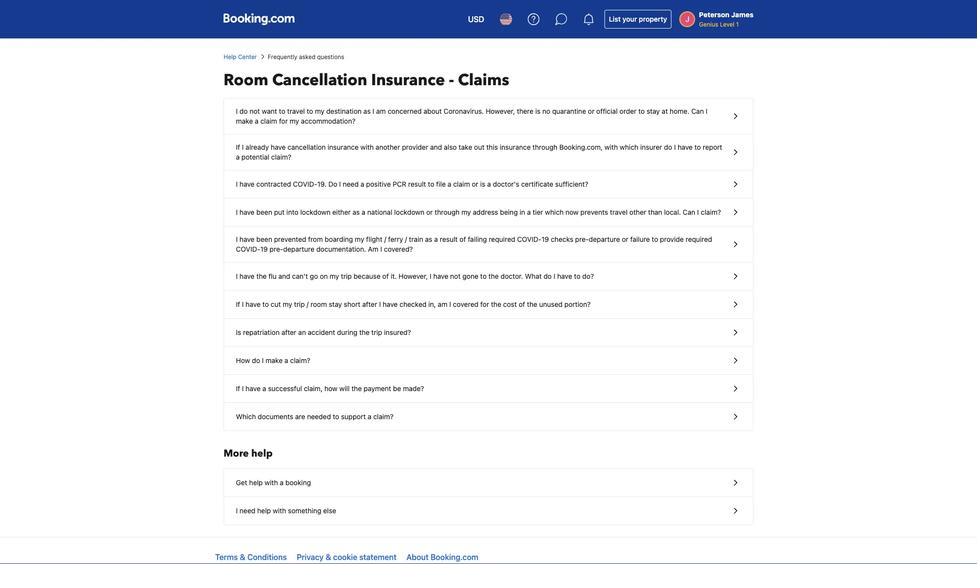 Task type: vqa. For each thing, say whether or not it's contained in the screenshot.
Pre-
yes



Task type: describe. For each thing, give the bounding box(es) containing it.
through inside if i already have cancellation insurance with another provider and also take out this insurance through booking.com, with which insurer do i have to report a potential claim?
[[533, 143, 558, 151]]

if i have to cut my trip / room stay short after i have checked in, am i covered for the cost of the unused portion?
[[236, 300, 591, 308]]

at
[[662, 107, 668, 115]]

a up "successful"
[[285, 356, 288, 365]]

i have been prevented from boarding my flight / ferry / train as a result of failing required covid-19 checks pre-departure or failure to provide required covid-19 pre-departure documentation. am i covered? button
[[224, 227, 753, 263]]

a left doctor's
[[488, 180, 491, 188]]

a inside "button"
[[280, 479, 284, 487]]

2 horizontal spatial /
[[405, 235, 407, 243]]

need inside button
[[343, 180, 359, 188]]

travel inside i do not want to travel to my destination as i am concerned about coronavirus. however, there is no quarantine or official order to stay at home. can i make a claim for my accommodation?
[[287, 107, 305, 115]]

now
[[566, 208, 579, 216]]

a left "successful"
[[263, 385, 266, 393]]

help
[[224, 53, 237, 60]]

if i have to cut my trip / room stay short after i have checked in, am i covered for the cost of the unused portion? button
[[224, 291, 753, 319]]

if i have a successful claim, how will the payment be made?
[[236, 385, 424, 393]]

the left flu at top left
[[256, 272, 267, 280]]

potential
[[242, 153, 269, 161]]

to inside the if i have to cut my trip / room stay short after i have checked in, am i covered for the cost of the unused portion? button
[[263, 300, 269, 308]]

which documents are needed to support a claim? button
[[224, 403, 753, 431]]

being
[[500, 208, 518, 216]]

1 vertical spatial 19
[[260, 245, 268, 253]]

if i have a successful claim, how will the payment be made? button
[[224, 375, 753, 403]]

have right the already on the left
[[271, 143, 286, 151]]

1 lockdown from the left
[[300, 208, 331, 216]]

is repatriation after an accident during the trip insured?
[[236, 328, 411, 337]]

1 vertical spatial departure
[[283, 245, 315, 253]]

boarding
[[325, 235, 353, 243]]

to right the order
[[639, 107, 645, 115]]

conditions
[[248, 553, 287, 562]]

2 lockdown from the left
[[394, 208, 425, 216]]

doctor.
[[501, 272, 523, 280]]

are
[[295, 413, 305, 421]]

a right 'file'
[[448, 180, 452, 188]]

if i already have cancellation insurance with another provider and also take out this insurance through booking.com, with which insurer do i have to report a potential claim? button
[[224, 135, 753, 170]]

can't
[[292, 272, 308, 280]]

as inside i have been put into lockdown either as a national lockdown or through my address being in a tier which now prevents travel other than local. can i claim? button
[[353, 208, 360, 216]]

about booking.com link
[[407, 553, 479, 562]]

be
[[393, 385, 401, 393]]

have left checked
[[383, 300, 398, 308]]

how do i make a claim?
[[236, 356, 310, 365]]

statement
[[359, 553, 397, 562]]

a inside i have been prevented from boarding my flight / ferry / train as a result of failing required covid-19 checks pre-departure or failure to provide required covid-19 pre-departure documentation. am i covered?
[[434, 235, 438, 243]]

flight
[[366, 235, 383, 243]]

take
[[459, 143, 472, 151]]

1 horizontal spatial /
[[384, 235, 386, 243]]

2 horizontal spatial of
[[519, 300, 525, 308]]

there
[[517, 107, 534, 115]]

help for more
[[251, 447, 273, 460]]

to inside i have been prevented from boarding my flight / ferry / train as a result of failing required covid-19 checks pre-departure or failure to provide required covid-19 pre-departure documentation. am i covered?
[[652, 235, 658, 243]]

i have been put into lockdown either as a national lockdown or through my address being in a tier which now prevents travel other than local. can i claim?
[[236, 208, 721, 216]]

with inside "button"
[[265, 479, 278, 487]]

need inside button
[[240, 507, 256, 515]]

0 vertical spatial departure
[[589, 235, 620, 243]]

is for there
[[536, 107, 541, 115]]

i have the flu and can't go on my trip because of it. however, i have not gone to the doctor. what do i have to do? button
[[224, 263, 753, 291]]

support
[[341, 413, 366, 421]]

local.
[[664, 208, 681, 216]]

have left the cut
[[246, 300, 261, 308]]

covid- inside button
[[293, 180, 317, 188]]

have left flu at top left
[[240, 272, 255, 280]]

because
[[354, 272, 381, 280]]

quarantine
[[552, 107, 586, 115]]

want
[[262, 107, 277, 115]]

other
[[630, 208, 647, 216]]

successful
[[268, 385, 302, 393]]

or inside i have been prevented from boarding my flight / ferry / train as a result of failing required covid-19 checks pre-departure or failure to provide required covid-19 pre-departure documentation. am i covered?
[[622, 235, 629, 243]]

list your property link
[[605, 10, 672, 29]]

accommodation?
[[301, 117, 356, 125]]

booking.com online hotel reservations image
[[224, 13, 295, 25]]

after inside is repatriation after an accident during the trip insured? button
[[282, 328, 297, 337]]

am
[[368, 245, 379, 253]]

1 horizontal spatial 19
[[542, 235, 549, 243]]

i need help with something else button
[[224, 497, 753, 525]]

after inside the if i have to cut my trip / room stay short after i have checked in, am i covered for the cost of the unused portion? button
[[362, 300, 377, 308]]

stay inside i do not want to travel to my destination as i am concerned about coronavirus. however, there is no quarantine or official order to stay at home. can i make a claim for my accommodation?
[[647, 107, 660, 115]]

failure
[[631, 235, 650, 243]]

to up accommodation?
[[307, 107, 313, 115]]

into
[[287, 208, 299, 216]]

with right booking.com, in the top of the page
[[605, 143, 618, 151]]

portion?
[[565, 300, 591, 308]]

the left cost
[[491, 300, 502, 308]]

claim? down an
[[290, 356, 310, 365]]

asked
[[299, 53, 316, 60]]

do inside i have the flu and can't go on my trip because of it. however, i have not gone to the doctor. what do i have to do? button
[[544, 272, 552, 280]]

privacy
[[297, 553, 324, 562]]

center
[[238, 53, 257, 60]]

a right support
[[368, 413, 372, 421]]

concerned
[[388, 107, 422, 115]]

of inside i have been prevented from boarding my flight / ferry / train as a result of failing required covid-19 checks pre-departure or failure to provide required covid-19 pre-departure documentation. am i covered?
[[460, 235, 466, 243]]

1 horizontal spatial for
[[481, 300, 489, 308]]

room
[[311, 300, 327, 308]]

have left put
[[240, 208, 255, 216]]

do
[[329, 180, 337, 188]]

it.
[[391, 272, 397, 280]]

coronavirus.
[[444, 107, 484, 115]]

have up 'which'
[[246, 385, 261, 393]]

of inside button
[[383, 272, 389, 280]]

the inside is repatriation after an accident during the trip insured? button
[[359, 328, 370, 337]]

an
[[298, 328, 306, 337]]

make inside i do not want to travel to my destination as i am concerned about coronavirus. however, there is no quarantine or official order to stay at home. can i make a claim for my accommodation?
[[236, 117, 253, 125]]

peterson
[[699, 11, 730, 19]]

as inside i have been prevented from boarding my flight / ferry / train as a result of failing required covid-19 checks pre-departure or failure to provide required covid-19 pre-departure documentation. am i covered?
[[425, 235, 433, 243]]

2 insurance from the left
[[500, 143, 531, 151]]

national
[[367, 208, 393, 216]]

i need help with something else
[[236, 507, 336, 515]]

with left another
[[361, 143, 374, 151]]

train
[[409, 235, 423, 243]]

is for or
[[480, 180, 486, 188]]

my up cancellation
[[290, 117, 299, 125]]

my inside the if i have to cut my trip / room stay short after i have checked in, am i covered for the cost of the unused portion? button
[[283, 300, 292, 308]]

claim inside i do not want to travel to my destination as i am concerned about coronavirus. however, there is no quarantine or official order to stay at home. can i make a claim for my accommodation?
[[261, 117, 277, 125]]

booking
[[286, 479, 311, 487]]

2 horizontal spatial trip
[[372, 328, 382, 337]]

sufficient?
[[555, 180, 589, 188]]

do inside i do not want to travel to my destination as i am concerned about coronavirus. however, there is no quarantine or official order to stay at home. can i make a claim for my accommodation?
[[240, 107, 248, 115]]

about booking.com
[[407, 553, 479, 562]]

my up accommodation?
[[315, 107, 325, 115]]

however, inside button
[[399, 272, 428, 280]]

trip inside button
[[341, 272, 352, 280]]

checked
[[400, 300, 427, 308]]

through inside button
[[435, 208, 460, 216]]

1 insurance from the left
[[328, 143, 359, 151]]

how
[[236, 356, 250, 365]]

a inside if i already have cancellation insurance with another provider and also take out this insurance through booking.com, with which insurer do i have to report a potential claim?
[[236, 153, 240, 161]]

how do i make a claim? button
[[224, 347, 753, 375]]

peterson james genius level 1
[[699, 11, 754, 28]]

for inside i do not want to travel to my destination as i am concerned about coronavirus. however, there is no quarantine or official order to stay at home. can i make a claim for my accommodation?
[[279, 117, 288, 125]]

booking.com
[[431, 553, 479, 562]]

19.
[[317, 180, 327, 188]]

in,
[[429, 300, 436, 308]]

cancellation
[[288, 143, 326, 151]]

get
[[236, 479, 247, 487]]

to inside which documents are needed to support a claim? button
[[333, 413, 339, 421]]

documentation.
[[316, 245, 366, 253]]

gone
[[463, 272, 479, 280]]

room
[[224, 69, 268, 91]]

have left contracted
[[240, 180, 255, 188]]

claim? right local.
[[701, 208, 721, 216]]

cut
[[271, 300, 281, 308]]

to inside i have contracted covid-19. do i need a positive pcr result to file a claim or is a doctor's certificate sufficient? button
[[428, 180, 435, 188]]

been for prevented
[[256, 235, 272, 243]]

checks
[[551, 235, 574, 243]]

about
[[407, 553, 429, 562]]

more help
[[224, 447, 273, 460]]



Task type: locate. For each thing, give the bounding box(es) containing it.
0 horizontal spatial however,
[[399, 272, 428, 280]]

0 horizontal spatial is
[[480, 180, 486, 188]]

put
[[274, 208, 285, 216]]

2 required from the left
[[686, 235, 713, 243]]

my inside i have the flu and can't go on my trip because of it. however, i have not gone to the doctor. what do i have to do? button
[[330, 272, 339, 280]]

privacy & cookie statement
[[297, 553, 397, 562]]

or up i have been put into lockdown either as a national lockdown or through my address being in a tier which now prevents travel other than local. can i claim?
[[472, 180, 479, 188]]

help center
[[224, 53, 257, 60]]

claim? inside if i already have cancellation insurance with another provider and also take out this insurance through booking.com, with which insurer do i have to report a potential claim?
[[271, 153, 291, 161]]

make up the already on the left
[[236, 117, 253, 125]]

claim,
[[304, 385, 323, 393]]

0 horizontal spatial covid-
[[236, 245, 260, 253]]

short
[[344, 300, 361, 308]]

been
[[256, 208, 272, 216], [256, 235, 272, 243]]

2 horizontal spatial as
[[425, 235, 433, 243]]

also
[[444, 143, 457, 151]]

0 vertical spatial result
[[408, 180, 426, 188]]

do left want
[[240, 107, 248, 115]]

1 horizontal spatial however,
[[486, 107, 515, 115]]

get help with a booking button
[[224, 469, 753, 497]]

for right "covered"
[[481, 300, 489, 308]]

the left unused
[[527, 300, 538, 308]]

0 horizontal spatial /
[[307, 300, 309, 308]]

not inside button
[[450, 272, 461, 280]]

1 horizontal spatial through
[[533, 143, 558, 151]]

1 vertical spatial not
[[450, 272, 461, 280]]

0 horizontal spatial for
[[279, 117, 288, 125]]

/ left ferry
[[384, 235, 386, 243]]

out
[[474, 143, 485, 151]]

for up cancellation
[[279, 117, 288, 125]]

make inside button
[[266, 356, 283, 365]]

0 horizontal spatial need
[[240, 507, 256, 515]]

however, inside i do not want to travel to my destination as i am concerned about coronavirus. however, there is no quarantine or official order to stay at home. can i make a claim for my accommodation?
[[486, 107, 515, 115]]

pre- down prevented
[[270, 245, 283, 253]]

prevented
[[274, 235, 306, 243]]

1 horizontal spatial required
[[686, 235, 713, 243]]

my inside i have been prevented from boarding my flight / ferry / train as a result of failing required covid-19 checks pre-departure or failure to provide required covid-19 pre-departure documentation. am i covered?
[[355, 235, 364, 243]]

help inside "button"
[[249, 479, 263, 487]]

can right local.
[[683, 208, 696, 216]]

1 vertical spatial and
[[279, 272, 290, 280]]

am inside the if i have to cut my trip / room stay short after i have checked in, am i covered for the cost of the unused portion? button
[[438, 300, 448, 308]]

1 horizontal spatial &
[[326, 553, 331, 562]]

destination
[[326, 107, 362, 115]]

will
[[340, 385, 350, 393]]

0 vertical spatial am
[[376, 107, 386, 115]]

1 vertical spatial covid-
[[517, 235, 542, 243]]

report
[[703, 143, 723, 151]]

do
[[240, 107, 248, 115], [664, 143, 673, 151], [544, 272, 552, 280], [252, 356, 260, 365]]

is
[[536, 107, 541, 115], [480, 180, 486, 188]]

1 vertical spatial stay
[[329, 300, 342, 308]]

1 horizontal spatial travel
[[610, 208, 628, 216]]

if for if i have a successful claim, how will the payment be made?
[[236, 385, 240, 393]]

genius
[[699, 21, 719, 28]]

1
[[736, 21, 739, 28]]

questions
[[317, 53, 344, 60]]

as right train
[[425, 235, 433, 243]]

2 vertical spatial as
[[425, 235, 433, 243]]

trip left insured?
[[372, 328, 382, 337]]

1 horizontal spatial covid-
[[293, 180, 317, 188]]

which inside button
[[545, 208, 564, 216]]

to right failure
[[652, 235, 658, 243]]

property
[[639, 15, 667, 23]]

of left it.
[[383, 272, 389, 280]]

needed
[[307, 413, 331, 421]]

1 horizontal spatial need
[[343, 180, 359, 188]]

with inside button
[[273, 507, 286, 515]]

if left the already on the left
[[236, 143, 240, 151]]

1 & from the left
[[240, 553, 246, 562]]

been left prevented
[[256, 235, 272, 243]]

lockdown up train
[[394, 208, 425, 216]]

doctor's
[[493, 180, 520, 188]]

which inside if i already have cancellation insurance with another provider and also take out this insurance through booking.com, with which insurer do i have to report a potential claim?
[[620, 143, 639, 151]]

been for put
[[256, 208, 272, 216]]

provide
[[660, 235, 684, 243]]

2 vertical spatial help
[[257, 507, 271, 515]]

to right want
[[279, 107, 285, 115]]

during
[[337, 328, 358, 337]]

0 vertical spatial pre-
[[575, 235, 589, 243]]

been inside i have been prevented from boarding my flight / ferry / train as a result of failing required covid-19 checks pre-departure or failure to provide required covid-19 pre-departure documentation. am i covered?
[[256, 235, 272, 243]]

0 vertical spatial of
[[460, 235, 466, 243]]

help for get
[[249, 479, 263, 487]]

0 horizontal spatial required
[[489, 235, 516, 243]]

to right needed
[[333, 413, 339, 421]]

2 vertical spatial of
[[519, 300, 525, 308]]

1 horizontal spatial which
[[620, 143, 639, 151]]

1 horizontal spatial pre-
[[575, 235, 589, 243]]

make up "successful"
[[266, 356, 283, 365]]

if for if i already have cancellation insurance with another provider and also take out this insurance through booking.com, with which insurer do i have to report a potential claim?
[[236, 143, 240, 151]]

of left failing
[[460, 235, 466, 243]]

1 vertical spatial claim
[[453, 180, 470, 188]]

0 vertical spatial 19
[[542, 235, 549, 243]]

0 vertical spatial need
[[343, 180, 359, 188]]

can right home.
[[692, 107, 704, 115]]

to right gone
[[480, 272, 487, 280]]

0 horizontal spatial stay
[[329, 300, 342, 308]]

stay inside the if i have to cut my trip / room stay short after i have checked in, am i covered for the cost of the unused portion? button
[[329, 300, 342, 308]]

failing
[[468, 235, 487, 243]]

tier
[[533, 208, 543, 216]]

2 been from the top
[[256, 235, 272, 243]]

0 horizontal spatial lockdown
[[300, 208, 331, 216]]

1 if from the top
[[236, 143, 240, 151]]

help inside button
[[257, 507, 271, 515]]

0 horizontal spatial result
[[408, 180, 426, 188]]

or down i have contracted covid-19. do i need a positive pcr result to file a claim or is a doctor's certificate sufficient?
[[426, 208, 433, 216]]

to inside if i already have cancellation insurance with another provider and also take out this insurance through booking.com, with which insurer do i have to report a potential claim?
[[695, 143, 701, 151]]

need right do
[[343, 180, 359, 188]]

not left gone
[[450, 272, 461, 280]]

claim? right potential
[[271, 153, 291, 161]]

result right pcr
[[408, 180, 426, 188]]

i
[[236, 107, 238, 115], [373, 107, 374, 115], [706, 107, 708, 115], [242, 143, 244, 151], [674, 143, 676, 151], [236, 180, 238, 188], [339, 180, 341, 188], [236, 208, 238, 216], [698, 208, 699, 216], [236, 235, 238, 243], [380, 245, 382, 253], [236, 272, 238, 280], [430, 272, 432, 280], [554, 272, 556, 280], [242, 300, 244, 308], [379, 300, 381, 308], [450, 300, 451, 308], [262, 356, 264, 365], [242, 385, 244, 393], [236, 507, 238, 515]]

0 vertical spatial not
[[250, 107, 260, 115]]

0 vertical spatial trip
[[341, 272, 352, 280]]

0 vertical spatial help
[[251, 447, 273, 460]]

0 horizontal spatial pre-
[[270, 245, 283, 253]]

is left no
[[536, 107, 541, 115]]

documents
[[258, 413, 293, 421]]

0 horizontal spatial departure
[[283, 245, 315, 253]]

a right train
[[434, 235, 438, 243]]

unused
[[539, 300, 563, 308]]

flu
[[269, 272, 277, 280]]

am left the concerned on the left
[[376, 107, 386, 115]]

departure down 'prevents'
[[589, 235, 620, 243]]

result left failing
[[440, 235, 458, 243]]

/ left train
[[405, 235, 407, 243]]

insurer
[[641, 143, 663, 151]]

of
[[460, 235, 466, 243], [383, 272, 389, 280], [519, 300, 525, 308]]

travel left other
[[610, 208, 628, 216]]

&
[[240, 553, 246, 562], [326, 553, 331, 562]]

cancellation
[[272, 69, 367, 91]]

frequently asked questions
[[268, 53, 344, 60]]

-
[[449, 69, 454, 91]]

however, left there
[[486, 107, 515, 115]]

1 horizontal spatial am
[[438, 300, 448, 308]]

0 horizontal spatial which
[[545, 208, 564, 216]]

however, right it.
[[399, 272, 428, 280]]

1 horizontal spatial is
[[536, 107, 541, 115]]

what
[[525, 272, 542, 280]]

1 vertical spatial of
[[383, 272, 389, 280]]

0 vertical spatial been
[[256, 208, 272, 216]]

travel right want
[[287, 107, 305, 115]]

of right cost
[[519, 300, 525, 308]]

home.
[[670, 107, 690, 115]]

0 horizontal spatial through
[[435, 208, 460, 216]]

prevents
[[581, 208, 608, 216]]

if
[[236, 143, 240, 151], [236, 300, 240, 308], [236, 385, 240, 393]]

1 horizontal spatial not
[[450, 272, 461, 280]]

a left 'national'
[[362, 208, 366, 216]]

have up 'in,'
[[434, 272, 449, 280]]

0 vertical spatial which
[[620, 143, 639, 151]]

or inside button
[[472, 180, 479, 188]]

and right flu at top left
[[279, 272, 290, 280]]

claim? down payment
[[373, 413, 394, 421]]

terms
[[215, 553, 238, 562]]

made?
[[403, 385, 424, 393]]

have left report
[[678, 143, 693, 151]]

2 vertical spatial trip
[[372, 328, 382, 337]]

make
[[236, 117, 253, 125], [266, 356, 283, 365]]

i have been put into lockdown either as a national lockdown or through my address being in a tier which now prevents travel other than local. can i claim? button
[[224, 199, 753, 227]]

1 horizontal spatial make
[[266, 356, 283, 365]]

& left cookie
[[326, 553, 331, 562]]

0 horizontal spatial and
[[279, 272, 290, 280]]

0 vertical spatial for
[[279, 117, 288, 125]]

usd button
[[462, 7, 490, 31]]

provider
[[402, 143, 429, 151]]

and
[[430, 143, 442, 151], [279, 272, 290, 280]]

0 vertical spatial covid-
[[293, 180, 317, 188]]

if inside if i already have cancellation insurance with another provider and also take out this insurance through booking.com, with which insurer do i have to report a potential claim?
[[236, 143, 240, 151]]

1 horizontal spatial stay
[[647, 107, 660, 115]]

0 horizontal spatial of
[[383, 272, 389, 280]]

is
[[236, 328, 241, 337]]

lockdown right the into
[[300, 208, 331, 216]]

have left do?
[[558, 272, 573, 280]]

0 vertical spatial stay
[[647, 107, 660, 115]]

1 vertical spatial help
[[249, 479, 263, 487]]

1 vertical spatial trip
[[294, 300, 305, 308]]

1 vertical spatial through
[[435, 208, 460, 216]]

0 vertical spatial is
[[536, 107, 541, 115]]

the right during
[[359, 328, 370, 337]]

1 horizontal spatial as
[[364, 107, 371, 115]]

terms & conditions
[[215, 553, 287, 562]]

file
[[436, 180, 446, 188]]

to left do?
[[574, 272, 581, 280]]

1 horizontal spatial after
[[362, 300, 377, 308]]

travel inside i have been put into lockdown either as a national lockdown or through my address being in a tier which now prevents travel other than local. can i claim? button
[[610, 208, 628, 216]]

1 vertical spatial travel
[[610, 208, 628, 216]]

2 horizontal spatial covid-
[[517, 235, 542, 243]]

1 vertical spatial as
[[353, 208, 360, 216]]

required right failing
[[489, 235, 516, 243]]

if i already have cancellation insurance with another provider and also take out this insurance through booking.com, with which insurer do i have to report a potential claim?
[[236, 143, 723, 161]]

1 horizontal spatial of
[[460, 235, 466, 243]]

1 been from the top
[[256, 208, 272, 216]]

0 horizontal spatial trip
[[294, 300, 305, 308]]

1 horizontal spatial insurance
[[500, 143, 531, 151]]

a right in
[[527, 208, 531, 216]]

or left official
[[588, 107, 595, 115]]

list
[[609, 15, 621, 23]]

0 vertical spatial travel
[[287, 107, 305, 115]]

0 horizontal spatial &
[[240, 553, 246, 562]]

1 horizontal spatial trip
[[341, 272, 352, 280]]

have inside i have been prevented from boarding my flight / ferry / train as a result of failing required covid-19 checks pre-departure or failure to provide required covid-19 pre-departure documentation. am i covered?
[[240, 235, 255, 243]]

to left 'file'
[[428, 180, 435, 188]]

and inside button
[[279, 272, 290, 280]]

19
[[542, 235, 549, 243], [260, 245, 268, 253]]

i have been prevented from boarding my flight / ferry / train as a result of failing required covid-19 checks pre-departure or failure to provide required covid-19 pre-departure documentation. am i covered?
[[236, 235, 713, 253]]

& right terms
[[240, 553, 246, 562]]

is inside i do not want to travel to my destination as i am concerned about coronavirus. however, there is no quarantine or official order to stay at home. can i make a claim for my accommodation?
[[536, 107, 541, 115]]

required right provide
[[686, 235, 713, 243]]

on
[[320, 272, 328, 280]]

room cancellation insurance - claims
[[224, 69, 509, 91]]

for
[[279, 117, 288, 125], [481, 300, 489, 308]]

after left an
[[282, 328, 297, 337]]

1 vertical spatial however,
[[399, 272, 428, 280]]

1 vertical spatial pre-
[[270, 245, 283, 253]]

claim right 'file'
[[453, 180, 470, 188]]

result inside button
[[408, 180, 426, 188]]

am inside i do not want to travel to my destination as i am concerned about coronavirus. however, there is no quarantine or official order to stay at home. can i make a claim for my accommodation?
[[376, 107, 386, 115]]

claim down want
[[261, 117, 277, 125]]

go
[[310, 272, 318, 280]]

1 horizontal spatial result
[[440, 235, 458, 243]]

have
[[271, 143, 286, 151], [678, 143, 693, 151], [240, 180, 255, 188], [240, 208, 255, 216], [240, 235, 255, 243], [240, 272, 255, 280], [434, 272, 449, 280], [558, 272, 573, 280], [246, 300, 261, 308], [383, 300, 398, 308], [246, 385, 261, 393]]

my right on
[[330, 272, 339, 280]]

not left want
[[250, 107, 260, 115]]

as inside i do not want to travel to my destination as i am concerned about coronavirus. however, there is no quarantine or official order to stay at home. can i make a claim for my accommodation?
[[364, 107, 371, 115]]

the left doctor.
[[489, 272, 499, 280]]

1 vertical spatial for
[[481, 300, 489, 308]]

no
[[543, 107, 551, 115]]

if down how
[[236, 385, 240, 393]]

not
[[250, 107, 260, 115], [450, 272, 461, 280]]

0 horizontal spatial not
[[250, 107, 260, 115]]

a left positive
[[361, 180, 364, 188]]

been inside i have been put into lockdown either as a national lockdown or through my address being in a tier which now prevents travel other than local. can i claim? button
[[256, 208, 272, 216]]

do inside if i already have cancellation insurance with another provider and also take out this insurance through booking.com, with which insurer do i have to report a potential claim?
[[664, 143, 673, 151]]

0 horizontal spatial insurance
[[328, 143, 359, 151]]

trip left room
[[294, 300, 305, 308]]

covered
[[453, 300, 479, 308]]

stay
[[647, 107, 660, 115], [329, 300, 342, 308]]

& for terms
[[240, 553, 246, 562]]

1 vertical spatial which
[[545, 208, 564, 216]]

claim
[[261, 117, 277, 125], [453, 180, 470, 188]]

1 horizontal spatial departure
[[589, 235, 620, 243]]

do right what
[[544, 272, 552, 280]]

1 vertical spatial can
[[683, 208, 696, 216]]

1 required from the left
[[489, 235, 516, 243]]

trip left because on the left
[[341, 272, 352, 280]]

a inside i do not want to travel to my destination as i am concerned about coronavirus. however, there is no quarantine or official order to stay at home. can i make a claim for my accommodation?
[[255, 117, 259, 125]]

1 vertical spatial am
[[438, 300, 448, 308]]

either
[[333, 208, 351, 216]]

help center button
[[224, 52, 257, 61]]

my inside i have been put into lockdown either as a national lockdown or through my address being in a tier which now prevents travel other than local. can i claim? button
[[462, 208, 471, 216]]

as
[[364, 107, 371, 115], [353, 208, 360, 216], [425, 235, 433, 243]]

after right the short
[[362, 300, 377, 308]]

the inside if i have a successful claim, how will the payment be made? button
[[352, 385, 362, 393]]

else
[[323, 507, 336, 515]]

1 vertical spatial result
[[440, 235, 458, 243]]

& for privacy
[[326, 553, 331, 562]]

1 vertical spatial make
[[266, 356, 283, 365]]

through down 'file'
[[435, 208, 460, 216]]

is inside button
[[480, 180, 486, 188]]

in
[[520, 208, 525, 216]]

to left report
[[695, 143, 701, 151]]

is left doctor's
[[480, 180, 486, 188]]

my left flight at the left top
[[355, 235, 364, 243]]

2 vertical spatial covid-
[[236, 245, 260, 253]]

help right get
[[249, 479, 263, 487]]

do right the insurer
[[664, 143, 673, 151]]

and left also
[[430, 143, 442, 151]]

0 horizontal spatial after
[[282, 328, 297, 337]]

1 horizontal spatial lockdown
[[394, 208, 425, 216]]

do inside how do i make a claim? button
[[252, 356, 260, 365]]

about
[[424, 107, 442, 115]]

if up the is
[[236, 300, 240, 308]]

if for if i have to cut my trip / room stay short after i have checked in, am i covered for the cost of the unused portion?
[[236, 300, 240, 308]]

how
[[325, 385, 338, 393]]

need down get
[[240, 507, 256, 515]]

0 vertical spatial if
[[236, 143, 240, 151]]

however,
[[486, 107, 515, 115], [399, 272, 428, 280]]

claim inside i have contracted covid-19. do i need a positive pcr result to file a claim or is a doctor's certificate sufficient? button
[[453, 180, 470, 188]]

pre- right checks
[[575, 235, 589, 243]]

2 if from the top
[[236, 300, 240, 308]]

i do not want to travel to my destination as i am concerned about coronavirus. however, there is no quarantine or official order to stay at home. can i make a claim for my accommodation?
[[236, 107, 708, 125]]

0 vertical spatial however,
[[486, 107, 515, 115]]

0 horizontal spatial travel
[[287, 107, 305, 115]]

with left "booking"
[[265, 479, 278, 487]]

3 if from the top
[[236, 385, 240, 393]]

my left address
[[462, 208, 471, 216]]

insurance down accommodation?
[[328, 143, 359, 151]]

pcr
[[393, 180, 407, 188]]

accident
[[308, 328, 335, 337]]

0 vertical spatial claim
[[261, 117, 277, 125]]

can inside i do not want to travel to my destination as i am concerned about coronavirus. however, there is no quarantine or official order to stay at home. can i make a claim for my accommodation?
[[692, 107, 704, 115]]

my right the cut
[[283, 300, 292, 308]]

help right the more
[[251, 447, 273, 460]]

0 horizontal spatial 19
[[260, 245, 268, 253]]

or inside i do not want to travel to my destination as i am concerned about coronavirus. however, there is no quarantine or official order to stay at home. can i make a claim for my accommodation?
[[588, 107, 595, 115]]

0 vertical spatial as
[[364, 107, 371, 115]]

2 & from the left
[[326, 553, 331, 562]]

been left put
[[256, 208, 272, 216]]

1 vertical spatial need
[[240, 507, 256, 515]]

payment
[[364, 385, 391, 393]]

stay right room
[[329, 300, 342, 308]]

1 horizontal spatial claim
[[453, 180, 470, 188]]

result inside i have been prevented from boarding my flight / ferry / train as a result of failing required covid-19 checks pre-departure or failure to provide required covid-19 pre-departure documentation. am i covered?
[[440, 235, 458, 243]]

to left the cut
[[263, 300, 269, 308]]

and inside if i already have cancellation insurance with another provider and also take out this insurance through booking.com, with which insurer do i have to report a potential claim?
[[430, 143, 442, 151]]

stay left 'at'
[[647, 107, 660, 115]]

contracted
[[256, 180, 291, 188]]

as right destination
[[364, 107, 371, 115]]

not inside i do not want to travel to my destination as i am concerned about coronavirus. however, there is no quarantine or official order to stay at home. can i make a claim for my accommodation?
[[250, 107, 260, 115]]

0 vertical spatial through
[[533, 143, 558, 151]]

0 vertical spatial make
[[236, 117, 253, 125]]

/ left room
[[307, 300, 309, 308]]

something
[[288, 507, 322, 515]]



